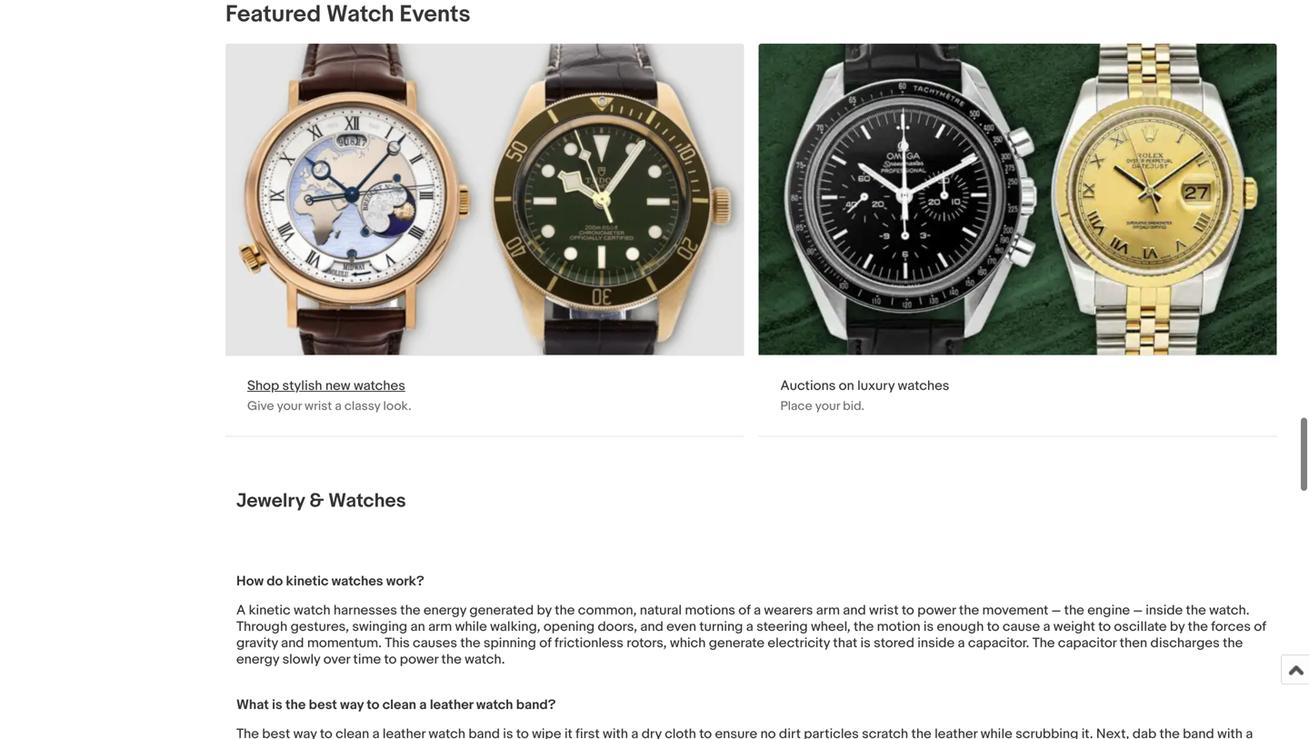 Task type: vqa. For each thing, say whether or not it's contained in the screenshot.
Featured
yes



Task type: locate. For each thing, give the bounding box(es) containing it.
of right spinning
[[540, 635, 552, 652]]

auctions
[[781, 378, 836, 394]]

enough
[[937, 619, 984, 635]]

wrist
[[305, 399, 332, 414], [870, 603, 899, 619]]

that
[[834, 635, 858, 652]]

motions
[[685, 603, 736, 619]]

oscillate
[[1115, 619, 1168, 635]]

1 vertical spatial kinetic
[[249, 603, 291, 619]]

your for auctions
[[816, 399, 841, 414]]

by right generated
[[537, 603, 552, 619]]

the
[[400, 603, 421, 619], [555, 603, 575, 619], [960, 603, 980, 619], [1065, 603, 1085, 619], [1187, 603, 1207, 619], [854, 619, 874, 635], [1188, 619, 1209, 635], [461, 635, 481, 652], [1223, 635, 1244, 652], [442, 652, 462, 668], [286, 697, 306, 714]]

and up "that"
[[843, 603, 867, 619]]

watch
[[294, 603, 331, 619], [477, 697, 513, 714]]

a left the capacitor.
[[958, 635, 966, 652]]

to right the weight
[[1099, 619, 1112, 635]]

featured watch events
[[226, 1, 471, 29]]

and
[[843, 603, 867, 619], [641, 619, 664, 635], [281, 635, 304, 652]]

watch.
[[1210, 603, 1250, 619], [465, 652, 505, 668]]

work?
[[386, 573, 425, 590]]

what is the best way to clean a leather watch band?
[[236, 697, 556, 714]]

a right "turning"
[[747, 619, 754, 635]]

0 horizontal spatial watch
[[294, 603, 331, 619]]

events
[[400, 1, 471, 29]]

watches
[[354, 378, 406, 394], [898, 378, 950, 394], [332, 573, 383, 590]]

of right the "forces"
[[1255, 619, 1267, 635]]

your for shop
[[277, 399, 302, 414]]

harnesses
[[334, 603, 397, 619]]

power down 'an'
[[400, 652, 439, 668]]

0 horizontal spatial energy
[[236, 652, 279, 668]]

energy
[[424, 603, 467, 619], [236, 652, 279, 668]]

— up the the at the bottom
[[1052, 603, 1062, 619]]

0 horizontal spatial wrist
[[305, 399, 332, 414]]

an
[[411, 619, 425, 635]]

opening
[[544, 619, 595, 635]]

1 horizontal spatial wrist
[[870, 603, 899, 619]]

do
[[267, 573, 283, 590]]

engine
[[1088, 603, 1131, 619]]

watch. down the while
[[465, 652, 505, 668]]

inside
[[1146, 603, 1184, 619], [918, 635, 955, 652]]

kinetic right a in the bottom of the page
[[249, 603, 291, 619]]

energy up the causes
[[424, 603, 467, 619]]

this
[[385, 635, 410, 652]]

watches up harnesses
[[332, 573, 383, 590]]

and left even
[[641, 619, 664, 635]]

a
[[335, 399, 342, 414], [754, 603, 761, 619], [747, 619, 754, 635], [1044, 619, 1051, 635], [958, 635, 966, 652], [420, 697, 427, 714]]

shop stylish new watches give your wrist a classy look.
[[247, 378, 412, 414]]

while
[[455, 619, 487, 635]]

clean
[[383, 697, 417, 714]]

arm
[[817, 603, 840, 619], [428, 619, 452, 635]]

2 your from the left
[[816, 399, 841, 414]]

forces
[[1212, 619, 1252, 635]]

0 vertical spatial inside
[[1146, 603, 1184, 619]]

arm up "that"
[[817, 603, 840, 619]]

jewelry & watches
[[236, 489, 406, 513]]

wrist down the stylish
[[305, 399, 332, 414]]

is
[[924, 619, 934, 635], [861, 635, 871, 652], [272, 697, 283, 714]]

1 vertical spatial wrist
[[870, 603, 899, 619]]

0 vertical spatial power
[[918, 603, 956, 619]]

—
[[1052, 603, 1062, 619], [1134, 603, 1143, 619]]

to up stored
[[902, 603, 915, 619]]

power
[[918, 603, 956, 619], [400, 652, 439, 668]]

0 horizontal spatial your
[[277, 399, 302, 414]]

the up the capacitor.
[[960, 603, 980, 619]]

arm right 'an'
[[428, 619, 452, 635]]

weight
[[1054, 619, 1096, 635]]

1 vertical spatial inside
[[918, 635, 955, 652]]

1 horizontal spatial power
[[918, 603, 956, 619]]

what
[[236, 697, 269, 714]]

1 vertical spatial watch.
[[465, 652, 505, 668]]

your inside shop stylish new watches give your wrist a classy look.
[[277, 399, 302, 414]]

by right oscillate at the right bottom
[[1171, 619, 1185, 635]]

1 your from the left
[[277, 399, 302, 414]]

power left "movement"
[[918, 603, 956, 619]]

time
[[353, 652, 381, 668]]

1 vertical spatial energy
[[236, 652, 279, 668]]

watches inside auctions on luxury watches place your bid.
[[898, 378, 950, 394]]

wheel,
[[811, 619, 851, 635]]

the
[[1033, 635, 1056, 652]]

of up generate
[[739, 603, 751, 619]]

energy down through
[[236, 652, 279, 668]]

inside up the discharges
[[1146, 603, 1184, 619]]

1 horizontal spatial —
[[1134, 603, 1143, 619]]

1 horizontal spatial watch.
[[1210, 603, 1250, 619]]

best
[[309, 697, 337, 714]]

your down the stylish
[[277, 399, 302, 414]]

watches right luxury
[[898, 378, 950, 394]]

watch left band? at the left bottom of page
[[477, 697, 513, 714]]

a down the new on the bottom of the page
[[335, 399, 342, 414]]

the right the causes
[[461, 635, 481, 652]]

None text field
[[226, 44, 744, 436], [759, 44, 1278, 436], [226, 44, 744, 436], [759, 44, 1278, 436]]

1 vertical spatial power
[[400, 652, 439, 668]]

0 vertical spatial energy
[[424, 603, 467, 619]]

1 horizontal spatial watch
[[477, 697, 513, 714]]

of
[[739, 603, 751, 619], [1255, 619, 1267, 635], [540, 635, 552, 652]]

frictionless
[[555, 635, 624, 652]]

kinetic
[[286, 573, 329, 590], [249, 603, 291, 619]]

is right what
[[272, 697, 283, 714]]

0 vertical spatial watch.
[[1210, 603, 1250, 619]]

by
[[537, 603, 552, 619], [1171, 619, 1185, 635]]

wrist up stored
[[870, 603, 899, 619]]

1 horizontal spatial energy
[[424, 603, 467, 619]]

inside right stored
[[918, 635, 955, 652]]

watches inside shop stylish new watches give your wrist a classy look.
[[354, 378, 406, 394]]

how do kinetic watches work?
[[236, 573, 425, 590]]

band?
[[516, 697, 556, 714]]

1 horizontal spatial your
[[816, 399, 841, 414]]

is right "that"
[[861, 635, 871, 652]]

a kinetic watch harnesses the energy generated by the common, natural motions of a wearers arm and wrist to power the movement — the engine — inside the watch. through gestures, swinging an arm while walking, opening doors, and even turning a steering wheel, the motion is enough to cause a weight to oscillate by the forces of gravity and momentum. this causes the spinning of frictionless rotors, which generate electricity that is stored inside a capacitor. the capacitor then discharges the energy slowly over time to power the watch.
[[236, 603, 1267, 668]]

watch
[[326, 1, 395, 29]]

0 horizontal spatial —
[[1052, 603, 1062, 619]]

wrist inside a kinetic watch harnesses the energy generated by the common, natural motions of a wearers arm and wrist to power the movement — the engine — inside the watch. through gestures, swinging an arm while walking, opening doors, and even turning a steering wheel, the motion is enough to cause a weight to oscillate by the forces of gravity and momentum. this causes the spinning of frictionless rotors, which generate electricity that is stored inside a capacitor. the capacitor then discharges the energy slowly over time to power the watch.
[[870, 603, 899, 619]]

1 horizontal spatial and
[[641, 619, 664, 635]]

your left bid.
[[816, 399, 841, 414]]

the left best at the left bottom of page
[[286, 697, 306, 714]]

place
[[781, 399, 813, 414]]

is right motion
[[924, 619, 934, 635]]

which
[[670, 635, 706, 652]]

to right time at the bottom
[[384, 652, 397, 668]]

0 vertical spatial watch
[[294, 603, 331, 619]]

and right gravity
[[281, 635, 304, 652]]

0 vertical spatial kinetic
[[286, 573, 329, 590]]

watch inside a kinetic watch harnesses the energy generated by the common, natural motions of a wearers arm and wrist to power the movement — the engine — inside the watch. through gestures, swinging an arm while walking, opening doors, and even turning a steering wheel, the motion is enough to cause a weight to oscillate by the forces of gravity and momentum. this causes the spinning of frictionless rotors, which generate electricity that is stored inside a capacitor. the capacitor then discharges the energy slowly over time to power the watch.
[[294, 603, 331, 619]]

your inside auctions on luxury watches place your bid.
[[816, 399, 841, 414]]

your
[[277, 399, 302, 414], [816, 399, 841, 414]]

watch. up the discharges
[[1210, 603, 1250, 619]]

— right engine
[[1134, 603, 1143, 619]]

common,
[[578, 603, 637, 619]]

watches up classy
[[354, 378, 406, 394]]

through
[[236, 619, 288, 635]]

0 horizontal spatial watch.
[[465, 652, 505, 668]]

turning
[[700, 619, 743, 635]]

kinetic right do
[[286, 573, 329, 590]]

watch down how do kinetic watches work?
[[294, 603, 331, 619]]

0 vertical spatial wrist
[[305, 399, 332, 414]]

to
[[902, 603, 915, 619], [987, 619, 1000, 635], [1099, 619, 1112, 635], [384, 652, 397, 668], [367, 697, 380, 714]]

the right wheel,
[[854, 619, 874, 635]]

1 horizontal spatial inside
[[1146, 603, 1184, 619]]

0 horizontal spatial by
[[537, 603, 552, 619]]

movement
[[983, 603, 1049, 619]]

a right cause at the bottom of page
[[1044, 619, 1051, 635]]

0 horizontal spatial inside
[[918, 635, 955, 652]]

jewelry
[[236, 489, 305, 513]]



Task type: describe. For each thing, give the bounding box(es) containing it.
to right way
[[367, 697, 380, 714]]

0 horizontal spatial of
[[540, 635, 552, 652]]

kinetic inside a kinetic watch harnesses the energy generated by the common, natural motions of a wearers arm and wrist to power the movement — the engine — inside the watch. through gestures, swinging an arm while walking, opening doors, and even turning a steering wheel, the motion is enough to cause a weight to oscillate by the forces of gravity and momentum. this causes the spinning of frictionless rotors, which generate electricity that is stored inside a capacitor. the capacitor then discharges the energy slowly over time to power the watch.
[[249, 603, 291, 619]]

1 horizontal spatial of
[[739, 603, 751, 619]]

2 horizontal spatial and
[[843, 603, 867, 619]]

auctions on luxury watches place your bid.
[[781, 378, 950, 414]]

to left cause at the bottom of page
[[987, 619, 1000, 635]]

natural
[[640, 603, 682, 619]]

1 vertical spatial watch
[[477, 697, 513, 714]]

the down the while
[[442, 652, 462, 668]]

walking,
[[490, 619, 541, 635]]

1 horizontal spatial arm
[[817, 603, 840, 619]]

0 horizontal spatial power
[[400, 652, 439, 668]]

wrist inside shop stylish new watches give your wrist a classy look.
[[305, 399, 332, 414]]

electricity
[[768, 635, 831, 652]]

gravity
[[236, 635, 278, 652]]

doors,
[[598, 619, 638, 635]]

wearers
[[764, 603, 814, 619]]

then
[[1120, 635, 1148, 652]]

the right the discharges
[[1223, 635, 1244, 652]]

capacitor
[[1059, 635, 1117, 652]]

luxury
[[858, 378, 895, 394]]

a inside shop stylish new watches give your wrist a classy look.
[[335, 399, 342, 414]]

way
[[340, 697, 364, 714]]

the left engine
[[1065, 603, 1085, 619]]

a left wearers
[[754, 603, 761, 619]]

on
[[839, 378, 855, 394]]

the down work?
[[400, 603, 421, 619]]

1 — from the left
[[1052, 603, 1062, 619]]

featured
[[226, 1, 321, 29]]

rotors,
[[627, 635, 667, 652]]

give
[[247, 399, 274, 414]]

even
[[667, 619, 697, 635]]

0 horizontal spatial arm
[[428, 619, 452, 635]]

2 — from the left
[[1134, 603, 1143, 619]]

over
[[324, 652, 350, 668]]

discharges
[[1151, 635, 1220, 652]]

look.
[[383, 399, 412, 414]]

generate
[[709, 635, 765, 652]]

generated
[[470, 603, 534, 619]]

bid.
[[843, 399, 865, 414]]

how
[[236, 573, 264, 590]]

the left the "forces"
[[1188, 619, 1209, 635]]

2 horizontal spatial is
[[924, 619, 934, 635]]

causes
[[413, 635, 457, 652]]

watches for shop stylish new watches
[[354, 378, 406, 394]]

0 horizontal spatial is
[[272, 697, 283, 714]]

shop
[[247, 378, 279, 394]]

watches for auctions on luxury watches
[[898, 378, 950, 394]]

swinging
[[352, 619, 408, 635]]

momentum.
[[307, 635, 382, 652]]

&
[[309, 489, 324, 513]]

the up frictionless
[[555, 603, 575, 619]]

gestures,
[[291, 619, 349, 635]]

spinning
[[484, 635, 537, 652]]

the up the discharges
[[1187, 603, 1207, 619]]

stylish
[[282, 378, 322, 394]]

new
[[326, 378, 351, 394]]

cause
[[1003, 619, 1041, 635]]

a right clean
[[420, 697, 427, 714]]

leather
[[430, 697, 474, 714]]

watches
[[329, 489, 406, 513]]

capacitor.
[[969, 635, 1030, 652]]

stored
[[874, 635, 915, 652]]

motion
[[877, 619, 921, 635]]

1 horizontal spatial by
[[1171, 619, 1185, 635]]

0 horizontal spatial and
[[281, 635, 304, 652]]

slowly
[[282, 652, 321, 668]]

steering
[[757, 619, 808, 635]]

1 horizontal spatial is
[[861, 635, 871, 652]]

2 horizontal spatial of
[[1255, 619, 1267, 635]]

a
[[236, 603, 246, 619]]

classy
[[345, 399, 381, 414]]



